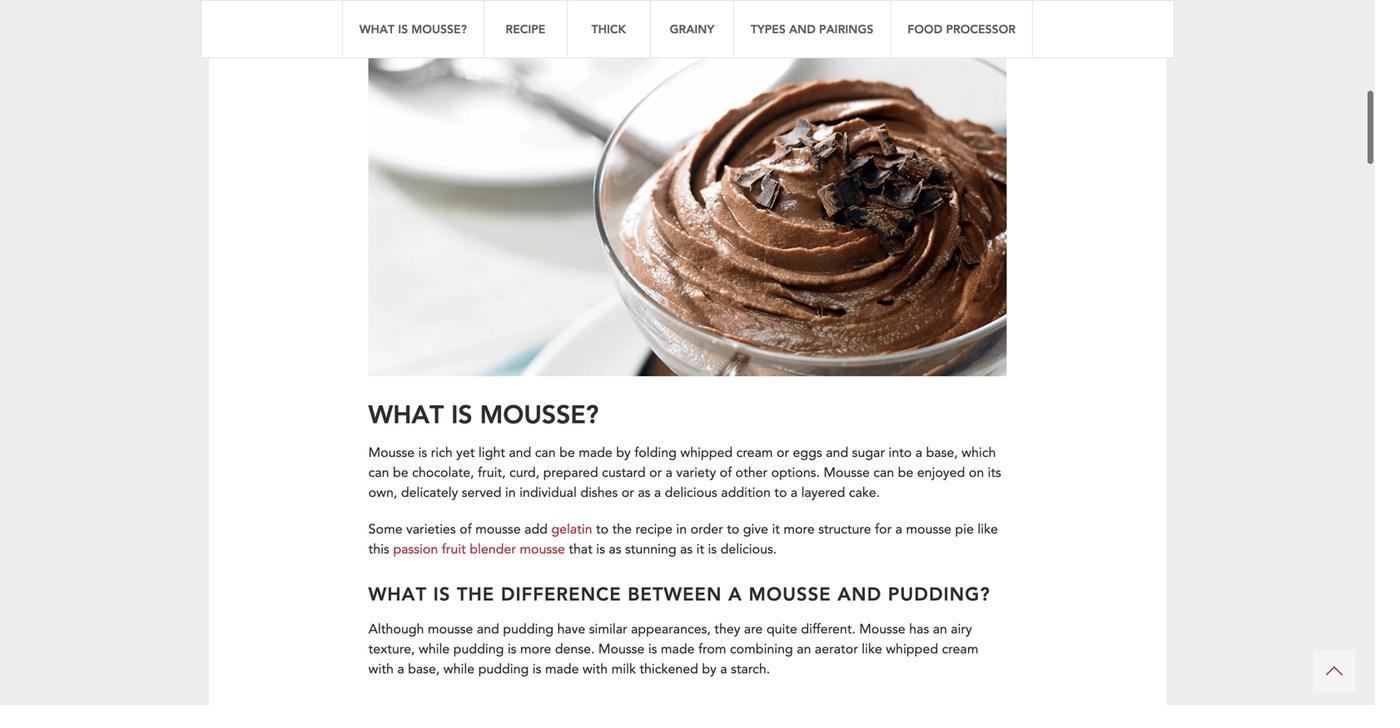 Task type: locate. For each thing, give the bounding box(es) containing it.
1 vertical spatial cream
[[942, 639, 979, 658]]

1 horizontal spatial be
[[560, 443, 575, 461]]

and down the
[[477, 620, 499, 638]]

0 horizontal spatial by
[[616, 443, 631, 461]]

by inside mousse is rich yet light and can be made by folding whipped cream or eggs and sugar into a base, which can be chocolate, fruit, curd, prepared custard or a variety of other options. mousse can be enjoyed on its own, delicately served in individual dishes or as a delicious addition to a layered cake.
[[616, 443, 631, 461]]

light
[[479, 443, 505, 461]]

it right 'give'
[[772, 520, 780, 538]]

as inside mousse is rich yet light and can be made by folding whipped cream or eggs and sugar into a base, which can be chocolate, fruit, curd, prepared custard or a variety of other options. mousse can be enjoyed on its own, delicately served in individual dishes or as a delicious addition to a layered cake.
[[638, 483, 651, 501]]

types and pairings
[[751, 21, 874, 37]]

food
[[908, 21, 943, 37]]

mousse up milk
[[599, 639, 645, 658]]

2 horizontal spatial is
[[451, 397, 473, 429]]

or up options.
[[777, 443, 789, 461]]

1 horizontal spatial is
[[433, 581, 451, 605]]

0 horizontal spatial is
[[398, 21, 408, 37]]

2 horizontal spatial can
[[874, 463, 895, 481]]

like right the pie on the bottom
[[978, 520, 998, 538]]

base, down texture,
[[408, 659, 440, 678]]

have
[[557, 620, 586, 638]]

0 vertical spatial like
[[978, 520, 998, 538]]

0 vertical spatial what is mousse?
[[360, 21, 467, 37]]

1 vertical spatial made
[[661, 639, 695, 658]]

curd,
[[510, 463, 540, 481]]

blender
[[470, 540, 516, 558]]

served
[[462, 483, 502, 501]]

1 vertical spatial more
[[520, 639, 552, 658]]

2 horizontal spatial to
[[775, 483, 787, 501]]

what
[[360, 21, 395, 37], [369, 397, 444, 429], [369, 581, 427, 605]]

gelatin link
[[552, 520, 593, 538]]

0 vertical spatial and
[[789, 21, 816, 37]]

it inside the to the recipe in order to give it more structure for a mousse pie like this
[[772, 520, 780, 538]]

made
[[579, 443, 613, 461], [661, 639, 695, 658], [545, 659, 579, 678]]

0 vertical spatial cream
[[737, 443, 773, 461]]

1 horizontal spatial and
[[509, 443, 532, 461]]

pairings
[[819, 21, 874, 37]]

1 with from the left
[[369, 659, 394, 678]]

and
[[509, 443, 532, 461], [826, 443, 849, 461], [477, 620, 499, 638]]

made down the dense.
[[545, 659, 579, 678]]

is
[[418, 443, 427, 461], [596, 540, 605, 558], [708, 540, 717, 558], [508, 639, 517, 658], [649, 639, 657, 658], [533, 659, 542, 678]]

1 vertical spatial an
[[797, 639, 811, 658]]

more left the dense.
[[520, 639, 552, 658]]

made down 'appearances,'
[[661, 639, 695, 658]]

made up prepared
[[579, 443, 613, 461]]

whipped down has
[[886, 639, 939, 658]]

thick button
[[567, 0, 650, 58]]

0 horizontal spatial or
[[622, 483, 634, 501]]

or
[[777, 443, 789, 461], [650, 463, 662, 481], [622, 483, 634, 501]]

more right 'give'
[[784, 520, 815, 538]]

mousse down the
[[428, 620, 473, 638]]

an right has
[[933, 620, 948, 638]]

1 horizontal spatial cream
[[942, 639, 979, 658]]

delicately
[[401, 483, 458, 501]]

processor
[[946, 21, 1016, 37]]

is down order
[[708, 540, 717, 558]]

1 vertical spatial what
[[369, 397, 444, 429]]

cream inside although mousse and pudding have similar appearances, they are quite different. mousse has an airy texture, while pudding is more dense. mousse is made from combining an aerator like whipped cream with a base, while pudding is made with milk thickened by a starch.
[[942, 639, 979, 658]]

base, inside mousse is rich yet light and can be made by folding whipped cream or eggs and sugar into a base, which can be chocolate, fruit, curd, prepared custard or a variety of other options. mousse can be enjoyed on its own, delicately served in individual dishes or as a delicious addition to a layered cake.
[[926, 443, 958, 461]]

or down folding in the bottom left of the page
[[650, 463, 662, 481]]

thick
[[592, 21, 626, 37]]

to left 'give'
[[727, 520, 740, 538]]

and up different.
[[838, 581, 882, 605]]

texture,
[[369, 639, 415, 658]]

the
[[613, 520, 632, 538]]

appearances,
[[631, 620, 711, 638]]

as down custard
[[638, 483, 651, 501]]

0 horizontal spatial in
[[505, 483, 516, 501]]

mousse is rich yet light and can be made by folding whipped cream or eggs and sugar into a base, which can be chocolate, fruit, curd, prepared custard or a variety of other options. mousse can be enjoyed on its own, delicately served in individual dishes or as a delicious addition to a layered cake.
[[369, 443, 1002, 501]]

a down options.
[[791, 483, 798, 501]]

1 vertical spatial and
[[838, 581, 882, 605]]

chocolate mousse in a glass dish image
[[369, 25, 1007, 376]]

0 horizontal spatial base,
[[408, 659, 440, 678]]

0 horizontal spatial cream
[[737, 443, 773, 461]]

base, inside although mousse and pudding have similar appearances, they are quite different. mousse has an airy texture, while pudding is more dense. mousse is made from combining an aerator like whipped cream with a base, while pudding is made with milk thickened by a starch.
[[408, 659, 440, 678]]

0 vertical spatial whipped
[[681, 443, 733, 461]]

0 vertical spatial of
[[720, 463, 732, 481]]

its
[[988, 463, 1002, 481]]

while right texture,
[[419, 639, 450, 658]]

1 vertical spatial like
[[862, 639, 883, 658]]

as down order
[[680, 540, 693, 558]]

pudding?
[[888, 581, 991, 605]]

2 horizontal spatial and
[[826, 443, 849, 461]]

by up custard
[[616, 443, 631, 461]]

cream down airy in the bottom of the page
[[942, 639, 979, 658]]

it down order
[[697, 540, 705, 558]]

in inside mousse is rich yet light and can be made by folding whipped cream or eggs and sugar into a base, which can be chocolate, fruit, curd, prepared custard or a variety of other options. mousse can be enjoyed on its own, delicately served in individual dishes or as a delicious addition to a layered cake.
[[505, 483, 516, 501]]

1 horizontal spatial mousse?
[[480, 397, 599, 429]]

1 horizontal spatial more
[[784, 520, 815, 538]]

is left rich
[[418, 443, 427, 461]]

to left the
[[596, 520, 609, 538]]

mousse
[[369, 443, 415, 461], [824, 463, 870, 481], [860, 620, 906, 638], [599, 639, 645, 658]]

of left the other
[[720, 463, 732, 481]]

with
[[369, 659, 394, 678], [583, 659, 608, 678]]

1 vertical spatial whipped
[[886, 639, 939, 658]]

structure
[[819, 520, 872, 538]]

1 vertical spatial pudding
[[454, 639, 504, 658]]

is inside button
[[398, 21, 408, 37]]

0 horizontal spatial and
[[789, 21, 816, 37]]

1 horizontal spatial in
[[676, 520, 687, 538]]

of inside mousse is rich yet light and can be made by folding whipped cream or eggs and sugar into a base, which can be chocolate, fruit, curd, prepared custard or a variety of other options. mousse can be enjoyed on its own, delicately served in individual dishes or as a delicious addition to a layered cake.
[[720, 463, 732, 481]]

in down curd,
[[505, 483, 516, 501]]

mousse up blender
[[476, 520, 521, 538]]

enjoyed
[[918, 463, 965, 481]]

be up prepared
[[560, 443, 575, 461]]

by
[[616, 443, 631, 461], [702, 659, 717, 678]]

1 horizontal spatial of
[[720, 463, 732, 481]]

1 vertical spatial it
[[697, 540, 705, 558]]

1 vertical spatial mousse?
[[480, 397, 599, 429]]

base,
[[926, 443, 958, 461], [408, 659, 440, 678]]

which
[[962, 443, 996, 461]]

a down from
[[721, 659, 727, 678]]

to down options.
[[775, 483, 787, 501]]

2 with from the left
[[583, 659, 608, 678]]

base, up 'enjoyed'
[[926, 443, 958, 461]]

as
[[638, 483, 651, 501], [609, 540, 622, 558], [680, 540, 693, 558]]

1 horizontal spatial with
[[583, 659, 608, 678]]

dense.
[[555, 639, 595, 658]]

0 horizontal spatial can
[[369, 463, 389, 481]]

is right that
[[596, 540, 605, 558]]

give
[[743, 520, 769, 538]]

a down folding in the bottom left of the page
[[666, 463, 673, 481]]

with down texture,
[[369, 659, 394, 678]]

mousse
[[476, 520, 521, 538], [906, 520, 952, 538], [520, 540, 565, 558], [428, 620, 473, 638]]

and up curd,
[[509, 443, 532, 461]]

0 horizontal spatial an
[[797, 639, 811, 658]]

and inside button
[[789, 21, 816, 37]]

although
[[369, 620, 424, 638]]

while down the
[[444, 659, 475, 678]]

1 horizontal spatial and
[[838, 581, 882, 605]]

or down custard
[[622, 483, 634, 501]]

0 vertical spatial more
[[784, 520, 815, 538]]

0 horizontal spatial mousse?
[[412, 21, 467, 37]]

0 horizontal spatial as
[[609, 540, 622, 558]]

and
[[789, 21, 816, 37], [838, 581, 882, 605]]

2 horizontal spatial as
[[680, 540, 693, 558]]

0 vertical spatial an
[[933, 620, 948, 638]]

some
[[369, 520, 403, 538]]

1 horizontal spatial as
[[638, 483, 651, 501]]

while
[[419, 639, 450, 658], [444, 659, 475, 678]]

1 vertical spatial while
[[444, 659, 475, 678]]

mousse left has
[[860, 620, 906, 638]]

2 vertical spatial is
[[433, 581, 451, 605]]

0 vertical spatial in
[[505, 483, 516, 501]]

with left milk
[[583, 659, 608, 678]]

0 vertical spatial while
[[419, 639, 450, 658]]

2 vertical spatial or
[[622, 483, 634, 501]]

of up 'fruit'
[[460, 520, 472, 538]]

1 vertical spatial is
[[451, 397, 473, 429]]

1 vertical spatial or
[[650, 463, 662, 481]]

be up own,
[[393, 463, 409, 481]]

0 horizontal spatial like
[[862, 639, 883, 658]]

a right "for"
[[896, 520, 903, 538]]

of
[[720, 463, 732, 481], [460, 520, 472, 538]]

1 horizontal spatial to
[[727, 520, 740, 538]]

by down from
[[702, 659, 717, 678]]

aerator
[[815, 639, 858, 658]]

a
[[916, 443, 923, 461], [666, 463, 673, 481], [654, 483, 661, 501], [791, 483, 798, 501], [896, 520, 903, 538], [397, 659, 404, 678], [721, 659, 727, 678]]

can up own,
[[369, 463, 389, 481]]

and right types
[[789, 21, 816, 37]]

0 vertical spatial mousse?
[[412, 21, 467, 37]]

mousse inside although mousse and pudding have similar appearances, they are quite different. mousse has an airy texture, while pudding is more dense. mousse is made from combining an aerator like whipped cream with a base, while pudding is made with milk thickened by a starch.
[[428, 620, 473, 638]]

custard
[[602, 463, 646, 481]]

and right eggs
[[826, 443, 849, 461]]

cream up the other
[[737, 443, 773, 461]]

as down the
[[609, 540, 622, 558]]

1 vertical spatial base,
[[408, 659, 440, 678]]

like right aerator
[[862, 639, 883, 658]]

like inside although mousse and pudding have similar appearances, they are quite different. mousse has an airy texture, while pudding is more dense. mousse is made from combining an aerator like whipped cream with a base, while pudding is made with milk thickened by a starch.
[[862, 639, 883, 658]]

1 horizontal spatial like
[[978, 520, 998, 538]]

can down sugar
[[874, 463, 895, 481]]

has
[[910, 620, 930, 638]]

0 horizontal spatial more
[[520, 639, 552, 658]]

1 horizontal spatial whipped
[[886, 639, 939, 658]]

dishes
[[581, 483, 618, 501]]

on
[[969, 463, 984, 481]]

mousse up own,
[[369, 443, 415, 461]]

pudding
[[503, 620, 554, 638], [454, 639, 504, 658], [478, 659, 529, 678]]

0 vertical spatial what
[[360, 21, 395, 37]]

mousse left the pie on the bottom
[[906, 520, 952, 538]]

cream
[[737, 443, 773, 461], [942, 639, 979, 658]]

types
[[751, 21, 786, 37]]

1 horizontal spatial it
[[772, 520, 780, 538]]

individual
[[520, 483, 577, 501]]

0 vertical spatial base,
[[926, 443, 958, 461]]

whipped
[[681, 443, 733, 461], [886, 639, 939, 658]]

this
[[369, 540, 390, 558]]

1 vertical spatial of
[[460, 520, 472, 538]]

can up curd,
[[535, 443, 556, 461]]

0 vertical spatial is
[[398, 21, 408, 37]]

in left order
[[676, 520, 687, 538]]

whipped inside mousse is rich yet light and can be made by folding whipped cream or eggs and sugar into a base, which can be chocolate, fruit, curd, prepared custard or a variety of other options. mousse can be enjoyed on its own, delicately served in individual dishes or as a delicious addition to a layered cake.
[[681, 443, 733, 461]]

combining
[[730, 639, 793, 658]]

recipe button
[[484, 0, 567, 58]]

0 horizontal spatial and
[[477, 620, 499, 638]]

prepared
[[543, 463, 598, 481]]

is
[[398, 21, 408, 37], [451, 397, 473, 429], [433, 581, 451, 605]]

be down into
[[898, 463, 914, 481]]

is down difference
[[533, 659, 542, 678]]

by inside although mousse and pudding have similar appearances, they are quite different. mousse has an airy texture, while pudding is more dense. mousse is made from combining an aerator like whipped cream with a base, while pudding is made with milk thickened by a starch.
[[702, 659, 717, 678]]

whipped up 'variety'
[[681, 443, 733, 461]]

from
[[699, 639, 727, 658]]

0 vertical spatial or
[[777, 443, 789, 461]]

a
[[729, 581, 743, 605]]

0 vertical spatial it
[[772, 520, 780, 538]]

1 horizontal spatial by
[[702, 659, 717, 678]]

2 vertical spatial what
[[369, 581, 427, 605]]

0 vertical spatial made
[[579, 443, 613, 461]]

like inside the to the recipe in order to give it more structure for a mousse pie like this
[[978, 520, 998, 538]]

an down quite
[[797, 639, 811, 658]]

0 horizontal spatial with
[[369, 659, 394, 678]]

it
[[772, 520, 780, 538], [697, 540, 705, 558]]

1 horizontal spatial base,
[[926, 443, 958, 461]]

a left delicious
[[654, 483, 661, 501]]

2 horizontal spatial or
[[777, 443, 789, 461]]

0 horizontal spatial of
[[460, 520, 472, 538]]

1 vertical spatial in
[[676, 520, 687, 538]]

1 vertical spatial by
[[702, 659, 717, 678]]

0 horizontal spatial whipped
[[681, 443, 733, 461]]

in
[[505, 483, 516, 501], [676, 520, 687, 538]]

similar
[[589, 620, 628, 638]]

milk
[[612, 659, 636, 678]]

other
[[736, 463, 768, 481]]

in inside the to the recipe in order to give it more structure for a mousse pie like this
[[676, 520, 687, 538]]

is inside mousse is rich yet light and can be made by folding whipped cream or eggs and sugar into a base, which can be chocolate, fruit, curd, prepared custard or a variety of other options. mousse can be enjoyed on its own, delicately served in individual dishes or as a delicious addition to a layered cake.
[[418, 443, 427, 461]]

more
[[784, 520, 815, 538], [520, 639, 552, 658]]

0 vertical spatial by
[[616, 443, 631, 461]]

passion fruit blender mousse link
[[393, 540, 565, 558]]



Task type: vqa. For each thing, say whether or not it's contained in the screenshot.
Connect with Us
no



Task type: describe. For each thing, give the bounding box(es) containing it.
cream inside mousse is rich yet light and can be made by folding whipped cream or eggs and sugar into a base, which can be chocolate, fruit, curd, prepared custard or a variety of other options. mousse can be enjoyed on its own, delicately served in individual dishes or as a delicious addition to a layered cake.
[[737, 443, 773, 461]]

sugar
[[852, 443, 885, 461]]

types and pairings button
[[734, 0, 890, 58]]

own,
[[369, 483, 398, 501]]

passion
[[393, 540, 438, 558]]

is up "thickened"
[[649, 639, 657, 658]]

2 vertical spatial made
[[545, 659, 579, 678]]

0 vertical spatial pudding
[[503, 620, 554, 638]]

a right into
[[916, 443, 923, 461]]

what for mousse
[[369, 397, 444, 429]]

whipped inside although mousse and pudding have similar appearances, they are quite different. mousse has an airy texture, while pudding is more dense. mousse is made from combining an aerator like whipped cream with a base, while pudding is made with milk thickened by a starch.
[[886, 639, 939, 658]]

mousse? inside what is mousse? button
[[412, 21, 467, 37]]

delicious.
[[721, 540, 777, 558]]

what is mousse? inside button
[[360, 21, 467, 37]]

mousse inside the to the recipe in order to give it more structure for a mousse pie like this
[[906, 520, 952, 538]]

2 vertical spatial pudding
[[478, 659, 529, 678]]

more inside the to the recipe in order to give it more structure for a mousse pie like this
[[784, 520, 815, 538]]

although mousse and pudding have similar appearances, they are quite different. mousse has an airy texture, while pudding is more dense. mousse is made from combining an aerator like whipped cream with a base, while pudding is made with milk thickened by a starch.
[[369, 620, 979, 678]]

airy
[[951, 620, 972, 638]]

0 horizontal spatial to
[[596, 520, 609, 538]]

thickened
[[640, 659, 699, 678]]

add
[[525, 520, 548, 538]]

fruit,
[[478, 463, 506, 481]]

varieties
[[406, 520, 456, 538]]

options.
[[772, 463, 820, 481]]

0 horizontal spatial it
[[697, 540, 705, 558]]

into
[[889, 443, 912, 461]]

1 vertical spatial what is mousse?
[[369, 397, 599, 429]]

grainy button
[[650, 0, 734, 58]]

gelatin
[[552, 520, 593, 538]]

more inside although mousse and pudding have similar appearances, they are quite different. mousse has an airy texture, while pudding is more dense. mousse is made from combining an aerator like whipped cream with a base, while pudding is made with milk thickened by a starch.
[[520, 639, 552, 658]]

recipe
[[636, 520, 673, 538]]

a inside the to the recipe in order to give it more structure for a mousse pie like this
[[896, 520, 903, 538]]

difference
[[501, 581, 622, 605]]

grainy
[[670, 21, 715, 37]]

between
[[628, 581, 722, 605]]

1 horizontal spatial can
[[535, 443, 556, 461]]

they
[[715, 620, 741, 638]]

to inside mousse is rich yet light and can be made by folding whipped cream or eggs and sugar into a base, which can be chocolate, fruit, curd, prepared custard or a variety of other options. mousse can be enjoyed on its own, delicately served in individual dishes or as a delicious addition to a layered cake.
[[775, 483, 787, 501]]

is for is
[[451, 397, 473, 429]]

passion fruit blender mousse that is as stunning as it is delicious.
[[393, 540, 777, 558]]

the
[[457, 581, 495, 605]]

what for although
[[369, 581, 427, 605]]

what is the difference between a mousse and pudding?
[[369, 581, 991, 605]]

different.
[[801, 620, 856, 638]]

layered
[[802, 483, 846, 501]]

fruit
[[442, 540, 466, 558]]

that
[[569, 540, 593, 558]]

eggs
[[793, 443, 823, 461]]

to the recipe in order to give it more structure for a mousse pie like this
[[369, 520, 998, 558]]

mousse down add
[[520, 540, 565, 558]]

mousse up cake.
[[824, 463, 870, 481]]

food processor
[[908, 21, 1016, 37]]

delicious
[[665, 483, 718, 501]]

recipe
[[506, 21, 546, 37]]

addition
[[721, 483, 771, 501]]

are
[[744, 620, 763, 638]]

variety
[[676, 463, 716, 481]]

rich
[[431, 443, 453, 461]]

for
[[875, 520, 892, 538]]

food processor button
[[890, 0, 1034, 58]]

2 horizontal spatial be
[[898, 463, 914, 481]]

0 horizontal spatial be
[[393, 463, 409, 481]]

1 horizontal spatial or
[[650, 463, 662, 481]]

pie
[[956, 520, 974, 538]]

what is mousse? button
[[342, 0, 484, 58]]

what inside button
[[360, 21, 395, 37]]

made inside mousse is rich yet light and can be made by folding whipped cream or eggs and sugar into a base, which can be chocolate, fruit, curd, prepared custard or a variety of other options. mousse can be enjoyed on its own, delicately served in individual dishes or as a delicious addition to a layered cake.
[[579, 443, 613, 461]]

yet
[[456, 443, 475, 461]]

starch.
[[731, 659, 770, 678]]

and inside although mousse and pudding have similar appearances, they are quite different. mousse has an airy texture, while pudding is more dense. mousse is made from combining an aerator like whipped cream with a base, while pudding is made with milk thickened by a starch.
[[477, 620, 499, 638]]

folding
[[635, 443, 677, 461]]

some varieties of mousse add gelatin
[[369, 520, 593, 538]]

is for mousse
[[433, 581, 451, 605]]

chocolate,
[[412, 463, 474, 481]]

is left the dense.
[[508, 639, 517, 658]]

quite
[[767, 620, 798, 638]]

order
[[691, 520, 723, 538]]

mousse
[[749, 581, 832, 605]]

1 horizontal spatial an
[[933, 620, 948, 638]]

stunning
[[625, 540, 677, 558]]

cake.
[[849, 483, 880, 501]]

a down texture,
[[397, 659, 404, 678]]



